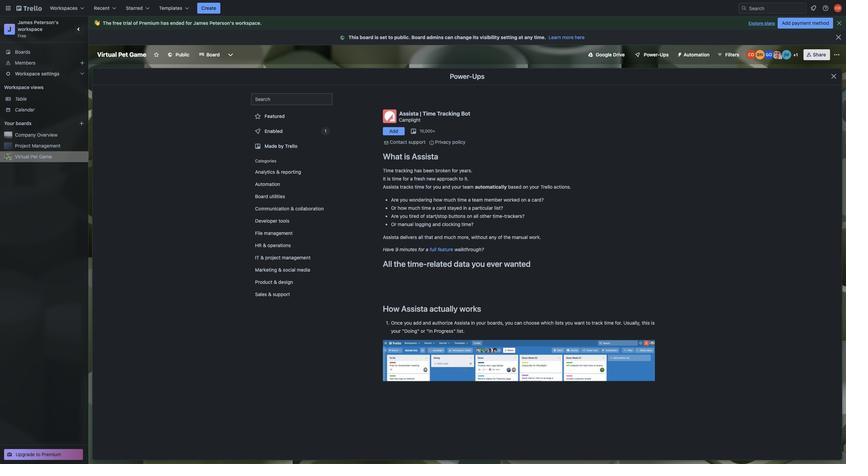 Task type: locate. For each thing, give the bounding box(es) containing it.
years.
[[459, 168, 472, 173]]

utilities
[[269, 194, 285, 199]]

time- inside are you wondering how much time a team member worked on a card? or how much time a card stayed in a particular list? are you tired of start/stop buttons on all other time-trackers? or manual logging and clocking time?
[[493, 213, 504, 219]]

any right at
[[524, 34, 533, 40]]

pet down project management
[[30, 154, 38, 159]]

1 vertical spatial manual
[[512, 234, 528, 240]]

premium
[[139, 20, 159, 26], [42, 452, 61, 457]]

of up the logging on the top of the page
[[420, 213, 425, 219]]

james up "free"
[[18, 19, 33, 25]]

all inside are you wondering how much time a team member worked on a card? or how much time a card stayed in a particular list? are you tired of start/stop buttons on all other time-trackers? or manual logging and clocking time?
[[474, 213, 478, 219]]

made
[[265, 143, 277, 149]]

1 horizontal spatial sm image
[[674, 49, 684, 59]]

the down trackers?
[[504, 234, 511, 240]]

workspace navigation collapse icon image
[[74, 24, 84, 34]]

0 notifications image
[[809, 4, 818, 12]]

2 horizontal spatial of
[[498, 234, 502, 240]]

team up particular
[[472, 197, 483, 203]]

explore plans
[[749, 21, 775, 26]]

peterson's down the create button
[[209, 20, 234, 26]]

1 horizontal spatial the
[[504, 234, 511, 240]]

to right upgrade
[[36, 452, 40, 457]]

1 vertical spatial pet
[[30, 154, 38, 159]]

trello up the 'card?'
[[541, 184, 553, 190]]

& for communication
[[291, 206, 294, 212]]

management inside file management link
[[264, 230, 293, 236]]

0 horizontal spatial is
[[375, 34, 379, 40]]

1 vertical spatial management
[[282, 255, 311, 261]]

add board image
[[79, 121, 84, 126]]

related
[[427, 259, 452, 269]]

ben nelson (bennelson96) image
[[755, 50, 765, 60]]

tracks
[[400, 184, 413, 190]]

1 horizontal spatial any
[[524, 34, 533, 40]]

set
[[380, 34, 387, 40]]

0 vertical spatial trello
[[285, 143, 297, 149]]

time- down list?
[[493, 213, 504, 219]]

virtual down the
[[97, 51, 117, 58]]

0 vertical spatial or
[[391, 205, 396, 211]]

0 horizontal spatial power-ups
[[450, 72, 485, 80]]

assista | time tracking bot camplight
[[399, 110, 470, 123]]

& for sales
[[268, 291, 272, 297]]

visibility
[[480, 34, 500, 40]]

1 vertical spatial power-
[[450, 72, 472, 80]]

0 vertical spatial board
[[411, 34, 425, 40]]

0 vertical spatial on
[[523, 184, 528, 190]]

2 horizontal spatial to
[[459, 176, 463, 182]]

virtual pet game down project management
[[15, 154, 52, 159]]

of
[[133, 20, 138, 26], [420, 213, 425, 219], [498, 234, 502, 240]]

of right trial
[[133, 20, 138, 26]]

workspace down the members
[[15, 71, 40, 77]]

sm image down add button
[[383, 139, 390, 146]]

manual down tired
[[398, 221, 414, 227]]

0 vertical spatial game
[[129, 51, 146, 58]]

board utilities link
[[251, 191, 333, 202]]

premium right upgrade
[[42, 452, 61, 457]]

0 vertical spatial is
[[375, 34, 379, 40]]

upgrade to premium link
[[4, 449, 83, 460]]

& for marketing
[[278, 267, 282, 273]]

1 vertical spatial workspace
[[18, 26, 43, 32]]

0 vertical spatial sm image
[[339, 34, 349, 41]]

0 vertical spatial workspace
[[235, 20, 260, 26]]

1 horizontal spatial premium
[[139, 20, 159, 26]]

board left customize views icon
[[206, 52, 220, 57]]

banner
[[88, 16, 846, 30]]

your boards with 3 items element
[[4, 119, 69, 128]]

0 horizontal spatial pet
[[30, 154, 38, 159]]

0 horizontal spatial to
[[36, 452, 40, 457]]

peterson's down the back to home image
[[34, 19, 58, 25]]

0 vertical spatial ups
[[660, 52, 669, 57]]

1 vertical spatial of
[[420, 213, 425, 219]]

Search text field
[[251, 93, 333, 105]]

project management
[[15, 143, 60, 149]]

2 horizontal spatial is
[[404, 152, 410, 161]]

how down tracks at the top of the page
[[398, 205, 407, 211]]

you left the ever
[[472, 259, 485, 269]]

enabled
[[265, 128, 283, 134]]

1 vertical spatial time
[[383, 168, 394, 173]]

sm image for this board is set to public. board admins can change its visibility setting at any time.
[[339, 34, 349, 41]]

analytics & reporting
[[255, 169, 301, 175]]

any right without
[[489, 234, 497, 240]]

manual
[[398, 221, 414, 227], [512, 234, 528, 240]]

sm image for automation
[[674, 49, 684, 59]]

0 horizontal spatial any
[[489, 234, 497, 240]]

templates
[[159, 5, 182, 11]]

1 or from the top
[[391, 205, 396, 211]]

time inside time tracking has been broken for years. it is time for a fresh new approach to it. assista tracks time for you and your team automatically based on your trello actions.
[[383, 168, 394, 173]]

project
[[15, 143, 31, 149]]

on right worked
[[521, 197, 526, 203]]

assista up been
[[412, 152, 438, 161]]

1 horizontal spatial virtual
[[97, 51, 117, 58]]

0 horizontal spatial sm image
[[339, 34, 349, 41]]

to right set
[[388, 34, 393, 40]]

1 vertical spatial the
[[394, 259, 406, 269]]

0 vertical spatial premium
[[139, 20, 159, 26]]

1 horizontal spatial how
[[433, 197, 442, 203]]

communication
[[255, 206, 289, 212]]

automation button
[[674, 49, 714, 60]]

assista up have
[[383, 234, 399, 240]]

0 vertical spatial virtual pet game
[[97, 51, 146, 58]]

1 horizontal spatial your
[[530, 184, 539, 190]]

0 vertical spatial time-
[[493, 213, 504, 219]]

of inside are you wondering how much time a team member worked on a card? or how much time a card stayed in a particular list? are you tired of start/stop buttons on all other time-trackers? or manual logging and clocking time?
[[420, 213, 425, 219]]

add up contact
[[389, 128, 398, 134]]

1 vertical spatial add
[[389, 128, 398, 134]]

1 horizontal spatial to
[[388, 34, 393, 40]]

much up "stayed"
[[444, 197, 456, 203]]

management down hr & operations link
[[282, 255, 311, 261]]

walkthrough?
[[455, 247, 484, 252]]

minutes
[[400, 247, 417, 252]]

0 horizontal spatial peterson's
[[34, 19, 58, 25]]

the right 'all'
[[394, 259, 406, 269]]

to left it.
[[459, 176, 463, 182]]

public.
[[394, 34, 410, 40]]

is up tracking on the top
[[404, 152, 410, 161]]

start/stop
[[426, 213, 447, 219]]

here
[[575, 34, 585, 40]]

how up card
[[433, 197, 442, 203]]

on inside time tracking has been broken for years. it is time for a fresh new approach to it. assista tracks time for you and your team automatically based on your trello actions.
[[523, 184, 528, 190]]

automation left filters button
[[684, 52, 710, 57]]

free
[[113, 20, 122, 26]]

workspace inside workspace settings dropdown button
[[15, 71, 40, 77]]

1 vertical spatial time-
[[407, 259, 427, 269]]

show menu image
[[834, 51, 840, 58]]

& right sales
[[268, 291, 272, 297]]

sm image down the 10,000 +
[[428, 139, 435, 146]]

Search field
[[747, 3, 806, 13]]

has left the ended
[[161, 20, 169, 26]]

+ up privacy
[[433, 129, 435, 134]]

and right that
[[434, 234, 443, 240]]

tired
[[409, 213, 419, 219]]

broken
[[435, 168, 451, 173]]

assista up camplight
[[399, 110, 419, 116]]

is right it
[[387, 176, 391, 182]]

company overview
[[15, 132, 58, 138]]

has inside time tracking has been broken for years. it is time for a fresh new approach to it. assista tracks time for you and your team automatically based on your trello actions.
[[414, 168, 422, 173]]

0 vertical spatial manual
[[398, 221, 414, 227]]

0 horizontal spatial board
[[206, 52, 220, 57]]

1 vertical spatial are
[[391, 213, 399, 219]]

share button
[[804, 49, 830, 60]]

& down board utilities link
[[291, 206, 294, 212]]

sm image right power-ups button
[[674, 49, 684, 59]]

2 vertical spatial board
[[255, 194, 268, 199]]

trello inside time tracking has been broken for years. it is time for a fresh new approach to it. assista tracks time for you and your team automatically based on your trello actions.
[[541, 184, 553, 190]]

power-ups
[[644, 52, 669, 57], [450, 72, 485, 80]]

time-
[[493, 213, 504, 219], [407, 259, 427, 269]]

camplight
[[399, 117, 420, 123]]

star or unstar board image
[[154, 52, 159, 57]]

virtual
[[97, 51, 117, 58], [15, 154, 29, 159]]

1 horizontal spatial board
[[255, 194, 268, 199]]

2 sm image from the left
[[428, 139, 435, 146]]

game
[[129, 51, 146, 58], [39, 154, 52, 159]]

team
[[463, 184, 474, 190], [472, 197, 483, 203]]

1 vertical spatial 1
[[325, 129, 326, 134]]

sm image left board
[[339, 34, 349, 41]]

team inside time tracking has been broken for years. it is time for a fresh new approach to it. assista tracks time for you and your team automatically based on your trello actions.
[[463, 184, 474, 190]]

1 are from the top
[[391, 197, 399, 203]]

bot
[[461, 110, 470, 116]]

9
[[395, 247, 398, 252]]

0 vertical spatial are
[[391, 197, 399, 203]]

& right it
[[261, 255, 264, 261]]

product & design
[[255, 279, 293, 285]]

game left star or unstar board icon
[[129, 51, 146, 58]]

premium down starred popup button
[[139, 20, 159, 26]]

you left tired
[[400, 213, 408, 219]]

developer
[[255, 218, 277, 224]]

0 vertical spatial management
[[264, 230, 293, 236]]

of right without
[[498, 234, 502, 240]]

support down "10,000"
[[408, 139, 426, 145]]

members link
[[0, 57, 88, 68]]

workspace
[[235, 20, 260, 26], [18, 26, 43, 32]]

0 horizontal spatial your
[[452, 184, 461, 190]]

0 vertical spatial support
[[408, 139, 426, 145]]

all the time-related data you ever wanted
[[383, 259, 531, 269]]

your down the approach
[[452, 184, 461, 190]]

and down the approach
[[442, 184, 450, 190]]

sm image
[[339, 34, 349, 41], [674, 49, 684, 59]]

0 vertical spatial workspace
[[15, 71, 40, 77]]

& right analytics
[[276, 169, 280, 175]]

0 horizontal spatial sm image
[[383, 139, 390, 146]]

your boards
[[4, 120, 32, 126]]

& right hr
[[263, 242, 266, 248]]

automation
[[684, 52, 710, 57], [255, 181, 280, 187]]

and inside time tracking has been broken for years. it is time for a fresh new approach to it. assista tracks time for you and your team automatically based on your trello actions.
[[442, 184, 450, 190]]

are left tired
[[391, 213, 399, 219]]

all left "other"
[[474, 213, 478, 219]]

manual left work.
[[512, 234, 528, 240]]

time right |
[[423, 110, 436, 116]]

board utilities
[[255, 194, 285, 199]]

privacy policy
[[435, 139, 465, 145]]

all left that
[[418, 234, 423, 240]]

add for add payment method
[[782, 20, 791, 26]]

featured link
[[251, 110, 333, 123]]

on up time? in the top right of the page
[[467, 213, 472, 219]]

2 vertical spatial on
[[467, 213, 472, 219]]

0 horizontal spatial all
[[418, 234, 423, 240]]

1 vertical spatial all
[[418, 234, 423, 240]]

0 vertical spatial power-
[[644, 52, 660, 57]]

1 vertical spatial has
[[414, 168, 422, 173]]

open information menu image
[[822, 5, 829, 12]]

0 horizontal spatial premium
[[42, 452, 61, 457]]

you down tracks at the top of the page
[[400, 197, 408, 203]]

workspace up table
[[4, 84, 29, 90]]

& for it
[[261, 255, 264, 261]]

your up the 'card?'
[[530, 184, 539, 190]]

1 vertical spatial any
[[489, 234, 497, 240]]

on
[[523, 184, 528, 190], [521, 197, 526, 203], [467, 213, 472, 219]]

0 vertical spatial and
[[442, 184, 450, 190]]

list?
[[494, 205, 503, 211]]

contact
[[390, 139, 407, 145]]

game down the management
[[39, 154, 52, 159]]

delivers
[[400, 234, 417, 240]]

assista down it
[[383, 184, 399, 190]]

or
[[391, 205, 396, 211], [391, 221, 396, 227]]

1 vertical spatial how
[[398, 205, 407, 211]]

time
[[392, 176, 402, 182], [415, 184, 424, 190], [457, 197, 467, 203], [422, 205, 431, 211]]

1 vertical spatial on
[[521, 197, 526, 203]]

1 vertical spatial virtual
[[15, 154, 29, 159]]

sm image
[[383, 139, 390, 146], [428, 139, 435, 146]]

all
[[474, 213, 478, 219], [418, 234, 423, 240]]

work.
[[529, 234, 541, 240]]

Board name text field
[[94, 49, 150, 60]]

1 horizontal spatial ups
[[660, 52, 669, 57]]

virtual down project
[[15, 154, 29, 159]]

company
[[15, 132, 36, 138]]

+ right jeremy miller (jeremymiller198) image
[[793, 52, 796, 57]]

1 vertical spatial premium
[[42, 452, 61, 457]]

0 horizontal spatial how
[[398, 205, 407, 211]]

team inside are you wondering how much time a team member worked on a card? or how much time a card stayed in a particular list? are you tired of start/stop buttons on all other time-trackers? or manual logging and clocking time?
[[472, 197, 483, 203]]

board right public. at the left of the page
[[411, 34, 425, 40]]

more,
[[457, 234, 470, 240]]

1 horizontal spatial time-
[[493, 213, 504, 219]]

0 vertical spatial automation
[[684, 52, 710, 57]]

james
[[18, 19, 33, 25], [193, 20, 208, 26]]

management up operations
[[264, 230, 293, 236]]

support down 'design'
[[273, 291, 290, 297]]

& for product
[[274, 279, 277, 285]]

& left the social at the left
[[278, 267, 282, 273]]

time up it
[[383, 168, 394, 173]]

trello right by
[[285, 143, 297, 149]]

for right the ended
[[186, 20, 192, 26]]

project management link
[[15, 142, 84, 149]]

on right based
[[523, 184, 528, 190]]

learn more here link
[[546, 34, 585, 40]]

has up fresh on the top of page
[[414, 168, 422, 173]]

is left set
[[375, 34, 379, 40]]

1 horizontal spatial virtual pet game
[[97, 51, 146, 58]]

1 your from the left
[[452, 184, 461, 190]]

0 horizontal spatial workspace
[[18, 26, 43, 32]]

0 vertical spatial has
[[161, 20, 169, 26]]

0 horizontal spatial of
[[133, 20, 138, 26]]

much up tired
[[408, 205, 420, 211]]

pet down trial
[[118, 51, 128, 58]]

ever
[[487, 259, 502, 269]]

workspace for workspace views
[[4, 84, 29, 90]]

is inside time tracking has been broken for years. it is time for a fresh new approach to it. assista tracks time for you and your team automatically based on your trello actions.
[[387, 176, 391, 182]]

1 vertical spatial to
[[459, 176, 463, 182]]

table
[[15, 96, 27, 102]]

for
[[186, 20, 192, 26], [452, 168, 458, 173], [403, 176, 409, 182], [426, 184, 432, 190], [418, 247, 424, 252]]

1 horizontal spatial has
[[414, 168, 422, 173]]

0 vertical spatial +
[[793, 52, 796, 57]]

0 horizontal spatial power-
[[450, 72, 472, 80]]

time- down minutes on the left bottom of the page
[[407, 259, 427, 269]]

much
[[444, 197, 456, 203], [408, 205, 420, 211], [444, 234, 456, 240]]

without
[[471, 234, 488, 240]]

1 vertical spatial sm image
[[674, 49, 684, 59]]

virtual pet game down free
[[97, 51, 146, 58]]

how
[[433, 197, 442, 203], [398, 205, 407, 211]]

trackers?
[[504, 213, 525, 219]]

featured
[[265, 113, 285, 119]]

1 horizontal spatial power-ups
[[644, 52, 669, 57]]

1 vertical spatial +
[[433, 129, 435, 134]]

explore plans button
[[749, 19, 775, 28]]

0 horizontal spatial support
[[273, 291, 290, 297]]

1 vertical spatial team
[[472, 197, 483, 203]]

& for analytics
[[276, 169, 280, 175]]

2 vertical spatial is
[[387, 176, 391, 182]]

to
[[388, 34, 393, 40], [459, 176, 463, 182], [36, 452, 40, 457]]

and down start/stop on the top of page
[[433, 221, 441, 227]]

assista inside assista | time tracking bot camplight
[[399, 110, 419, 116]]

analytics
[[255, 169, 275, 175]]

particular
[[472, 205, 493, 211]]

add left payment
[[782, 20, 791, 26]]

2 vertical spatial and
[[434, 234, 443, 240]]

to inside time tracking has been broken for years. it is time for a fresh new approach to it. assista tracks time for you and your team automatically based on your trello actions.
[[459, 176, 463, 182]]

0 vertical spatial power-ups
[[644, 52, 669, 57]]

1 horizontal spatial power-
[[644, 52, 660, 57]]

hr & operations
[[255, 242, 291, 248]]

0 horizontal spatial 1
[[325, 129, 326, 134]]

1 vertical spatial and
[[433, 221, 441, 227]]

workspace for workspace settings
[[15, 71, 40, 77]]

you down new at the top right of the page
[[433, 184, 441, 190]]

1 horizontal spatial 1
[[796, 52, 798, 57]]

team down it.
[[463, 184, 474, 190]]

board left utilities
[[255, 194, 268, 199]]

much down 'clocking' in the top right of the page
[[444, 234, 456, 240]]

1 horizontal spatial time
[[423, 110, 436, 116]]

10,000 +
[[420, 129, 435, 134]]

& left 'design'
[[274, 279, 277, 285]]

0 vertical spatial pet
[[118, 51, 128, 58]]

workspace views
[[4, 84, 44, 90]]

j link
[[4, 24, 15, 35]]

sm image inside automation 'button'
[[674, 49, 684, 59]]

google
[[596, 52, 612, 57]]

j
[[8, 25, 11, 33]]

0 vertical spatial time
[[423, 110, 436, 116]]

james down the create button
[[193, 20, 208, 26]]

contact support link
[[390, 139, 426, 145]]

automation up board utilities
[[255, 181, 280, 187]]

are left wondering
[[391, 197, 399, 203]]



Task type: vqa. For each thing, say whether or not it's contained in the screenshot.
rightmost tasks
no



Task type: describe. For each thing, give the bounding box(es) containing it.
the
[[103, 20, 111, 26]]

management inside it & project management link
[[282, 255, 311, 261]]

table link
[[15, 96, 84, 102]]

power-ups button
[[630, 49, 673, 60]]

create
[[201, 5, 216, 11]]

enter image description here image
[[383, 282, 655, 464]]

developer tools
[[255, 218, 289, 224]]

gary orlando (garyorlando) image
[[764, 50, 774, 60]]

0 horizontal spatial time-
[[407, 259, 427, 269]]

automation inside 'button'
[[684, 52, 710, 57]]

2 your from the left
[[530, 184, 539, 190]]

|
[[420, 110, 421, 116]]

0 vertical spatial the
[[504, 234, 511, 240]]

google drive
[[596, 52, 625, 57]]

search image
[[741, 5, 747, 11]]

1 vertical spatial much
[[408, 205, 420, 211]]

2 are from the top
[[391, 213, 399, 219]]

add payment method button
[[778, 18, 833, 29]]

your
[[4, 120, 14, 126]]

time up in
[[457, 197, 467, 203]]

made by trello link
[[251, 139, 333, 153]]

0 vertical spatial how
[[433, 197, 442, 203]]

wanted
[[504, 259, 531, 269]]

& for hr
[[263, 242, 266, 248]]

1 sm image from the left
[[383, 139, 390, 146]]

privacy
[[435, 139, 451, 145]]

primary element
[[0, 0, 846, 16]]

add payment method
[[782, 20, 829, 26]]

0 horizontal spatial +
[[433, 129, 435, 134]]

0 vertical spatial to
[[388, 34, 393, 40]]

feature
[[438, 247, 453, 252]]

for up tracks at the top of the page
[[403, 176, 409, 182]]

time down tracking on the top
[[392, 176, 402, 182]]

for left full
[[418, 247, 424, 252]]

file
[[255, 230, 263, 236]]

stayed
[[447, 205, 462, 211]]

sales & support link
[[251, 289, 333, 300]]

board for board
[[206, 52, 220, 57]]

2 vertical spatial to
[[36, 452, 40, 457]]

create button
[[197, 3, 220, 14]]

+ 1
[[793, 52, 798, 57]]

0 horizontal spatial automation
[[255, 181, 280, 187]]

board link
[[195, 49, 224, 60]]

game inside 'text box'
[[129, 51, 146, 58]]

logging
[[415, 221, 431, 227]]

workspace settings
[[15, 71, 59, 77]]

0 vertical spatial 1
[[796, 52, 798, 57]]

1 horizontal spatial +
[[793, 52, 796, 57]]

james peterson (jamespeterson93) image
[[773, 50, 782, 60]]

banner containing 👋
[[88, 16, 846, 30]]

1 horizontal spatial peterson's
[[209, 20, 234, 26]]

2 vertical spatial much
[[444, 234, 456, 240]]

wondering
[[409, 197, 432, 203]]

pet inside 'virtual pet game' 'text box'
[[118, 51, 128, 58]]

you inside time tracking has been broken for years. it is time for a fresh new approach to it. assista tracks time for you and your team automatically based on your trello actions.
[[433, 184, 441, 190]]

christina overa (christinaovera) image
[[834, 4, 842, 12]]

1 vertical spatial power-ups
[[450, 72, 485, 80]]

product
[[255, 279, 272, 285]]

time?
[[462, 221, 474, 227]]

0 vertical spatial any
[[524, 34, 533, 40]]

more
[[562, 34, 574, 40]]

1 horizontal spatial workspace
[[235, 20, 260, 26]]

views
[[31, 84, 44, 90]]

communication & collaboration link
[[251, 203, 333, 214]]

approach
[[437, 176, 458, 182]]

upgrade
[[16, 452, 35, 457]]

workspace inside james peterson's workspace free
[[18, 26, 43, 32]]

based
[[508, 184, 522, 190]]

file management link
[[251, 228, 333, 239]]

james peterson's workspace free
[[18, 19, 60, 38]]

buttons
[[449, 213, 466, 219]]

customize views image
[[227, 51, 234, 58]]

power- inside button
[[644, 52, 660, 57]]

starred button
[[122, 3, 154, 14]]

wave image
[[94, 20, 100, 26]]

add for add
[[389, 128, 398, 134]]

all
[[383, 259, 392, 269]]

christina overa (christinaovera) image
[[746, 50, 756, 60]]

fresh
[[414, 176, 425, 182]]

it.
[[465, 176, 469, 182]]

10,000
[[420, 129, 433, 134]]

workspace settings button
[[0, 68, 88, 79]]

2 or from the top
[[391, 221, 396, 227]]

time down wondering
[[422, 205, 431, 211]]

full
[[430, 247, 436, 252]]

👋 the free trial of premium has ended for james peterson's workspace .
[[94, 20, 262, 26]]

0 horizontal spatial ups
[[472, 72, 485, 80]]

for down new at the top right of the page
[[426, 184, 432, 190]]

actions.
[[554, 184, 571, 190]]

peterson's inside james peterson's workspace free
[[34, 19, 58, 25]]

a inside time tracking has been broken for years. it is time for a fresh new approach to it. assista tracks time for you and your team automatically based on your trello actions.
[[410, 176, 413, 182]]

clocking
[[442, 221, 460, 227]]

in
[[463, 205, 467, 211]]

1 horizontal spatial manual
[[512, 234, 528, 240]]

back to home image
[[16, 3, 42, 14]]

0 horizontal spatial virtual pet game
[[15, 154, 52, 159]]

0 vertical spatial much
[[444, 197, 456, 203]]

google drive icon image
[[588, 52, 593, 57]]

manual inside are you wondering how much time a team member worked on a card? or how much time a card stayed in a particular list? are you tired of start/stop buttons on all other time-trackers? or manual logging and clocking time?
[[398, 221, 414, 227]]

time down fresh on the top of page
[[415, 184, 424, 190]]

jeremy miller (jeremymiller198) image
[[782, 50, 791, 60]]

calendar
[[15, 107, 35, 113]]

setting
[[501, 34, 517, 40]]

james inside james peterson's workspace free
[[18, 19, 33, 25]]

that
[[424, 234, 433, 240]]

this
[[349, 34, 359, 40]]

share
[[813, 52, 826, 57]]

and inside are you wondering how much time a team member worked on a card? or how much time a card stayed in a particular list? are you tired of start/stop buttons on all other time-trackers? or manual logging and clocking time?
[[433, 221, 441, 227]]

settings
[[41, 71, 59, 77]]

pet inside virtual pet game link
[[30, 154, 38, 159]]

2 horizontal spatial board
[[411, 34, 425, 40]]

collaboration
[[295, 206, 324, 212]]

trial
[[123, 20, 132, 26]]

public button
[[163, 49, 194, 60]]

full feature link
[[430, 247, 453, 252]]

2 vertical spatial of
[[498, 234, 502, 240]]

it
[[255, 255, 259, 261]]

company overview link
[[15, 132, 84, 138]]

time tracking has been broken for years. it is time for a fresh new approach to it. assista tracks time for you and your team automatically based on your trello actions.
[[383, 168, 571, 190]]

1 vertical spatial is
[[404, 152, 410, 161]]

been
[[423, 168, 434, 173]]

ups inside power-ups button
[[660, 52, 669, 57]]

for left years. on the right of page
[[452, 168, 458, 173]]

👋
[[94, 20, 100, 26]]

marketing & social media
[[255, 267, 310, 273]]

tracking
[[395, 168, 413, 173]]

automatically
[[475, 184, 507, 190]]

power-ups inside power-ups button
[[644, 52, 669, 57]]

payment
[[792, 20, 811, 26]]

project
[[265, 255, 281, 261]]

members
[[15, 60, 36, 66]]

public
[[176, 52, 189, 57]]

plans
[[765, 21, 775, 26]]

ended
[[170, 20, 184, 26]]

0 horizontal spatial trello
[[285, 143, 297, 149]]

this member is an admin of this board. image
[[779, 56, 782, 60]]

it
[[383, 176, 386, 182]]

virtual pet game inside 'text box'
[[97, 51, 146, 58]]

virtual inside 'text box'
[[97, 51, 117, 58]]

sales & support
[[255, 291, 290, 297]]

upgrade to premium
[[16, 452, 61, 457]]

privacy policy link
[[435, 139, 465, 145]]

1 horizontal spatial support
[[408, 139, 426, 145]]

assista delivers all that and much more, without any of the manual work.
[[383, 234, 541, 240]]

0 horizontal spatial virtual
[[15, 154, 29, 159]]

marketing
[[255, 267, 277, 273]]

1 vertical spatial game
[[39, 154, 52, 159]]

time inside assista | time tracking bot camplight
[[423, 110, 436, 116]]

0 vertical spatial of
[[133, 20, 138, 26]]

change
[[454, 34, 472, 40]]

workspaces button
[[46, 3, 88, 14]]

1 vertical spatial support
[[273, 291, 290, 297]]

james inside banner
[[193, 20, 208, 26]]

add button
[[383, 127, 405, 135]]

its
[[473, 34, 479, 40]]

social
[[283, 267, 296, 273]]

assista inside time tracking has been broken for years. it is time for a fresh new approach to it. assista tracks time for you and your team automatically based on your trello actions.
[[383, 184, 399, 190]]

board for board utilities
[[255, 194, 268, 199]]



